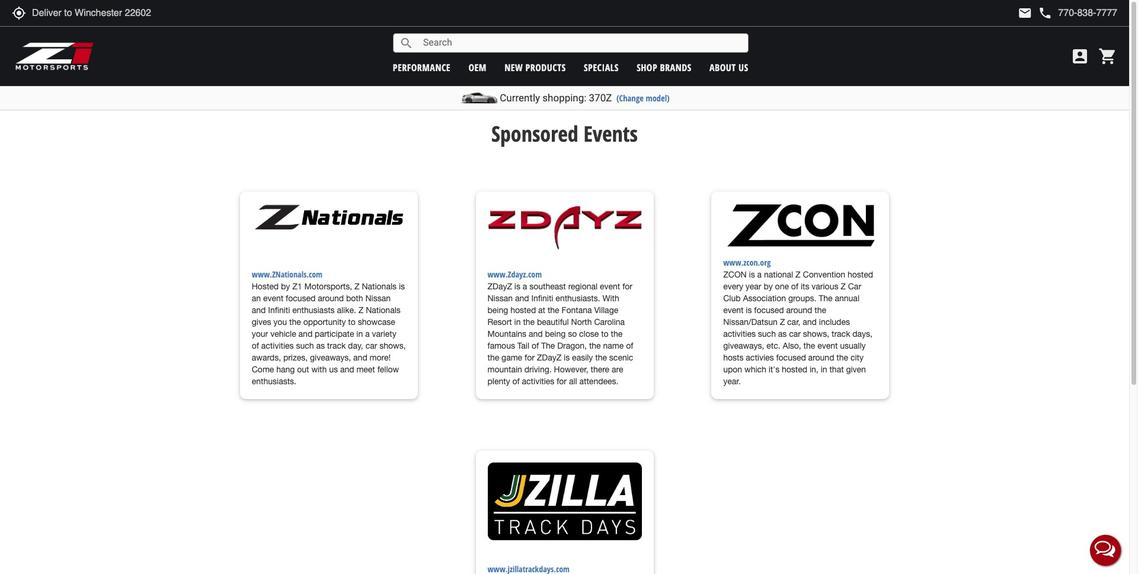 Task type: locate. For each thing, give the bounding box(es) containing it.
nissan right both
[[366, 294, 391, 303]]

nationals up both
[[362, 282, 397, 291]]

as inside www.zcon.org zcon is a national z convention hosted every year by one of its various z car club association groups. the annual event is           focused around the nissan/datsun z car, and includes activities such as car shows, track days, giveaways, etc. also, the event usually hosts activies focused around the city upon which it's          hosted in, in that given year.
[[779, 329, 787, 339]]

of inside www.znationals.com hosted by z1 motorsports, z nationals is an event focused around both nissan and infiniti enthusiasts alike. z nationals gives you the opportunity to showcase your vehicle           and participate in a variety of activities such as track day, car shows, awards, prizes, giveaways, and more! come hang out with us and meet fellow enthusiasts.
[[252, 341, 259, 351]]

more!
[[370, 353, 391, 363]]

participate
[[315, 329, 354, 339]]

activities
[[724, 329, 756, 339], [261, 341, 294, 351], [522, 377, 555, 386]]

hosted left at
[[511, 306, 536, 315]]

new products link
[[505, 61, 566, 74]]

0 vertical spatial activities
[[724, 329, 756, 339]]

0 vertical spatial focused
[[286, 294, 316, 303]]

to down alike.
[[348, 318, 356, 327]]

0 vertical spatial enthusiasts.
[[556, 294, 601, 303]]

0 horizontal spatial being
[[488, 306, 509, 315]]

by
[[281, 282, 290, 291], [764, 282, 773, 291]]

0 horizontal spatial infiniti
[[268, 306, 290, 315]]

of
[[792, 282, 799, 291], [252, 341, 259, 351], [532, 341, 539, 351], [627, 341, 634, 351], [513, 377, 520, 386]]

1 vertical spatial track
[[327, 341, 346, 351]]

your
[[252, 329, 268, 339]]

shows, down "variety" at the bottom
[[380, 341, 406, 351]]

zdayz down www.zdayz.com link
[[488, 282, 513, 291]]

0 vertical spatial track
[[832, 329, 851, 339]]

the down various
[[819, 294, 833, 303]]

for up carolina at the bottom right of the page
[[623, 282, 633, 291]]

association
[[744, 294, 787, 303]]

search
[[400, 36, 414, 50]]

1 horizontal spatial shows,
[[804, 329, 830, 339]]

southeast
[[530, 282, 566, 291]]

hosted left in, in the right bottom of the page
[[782, 365, 808, 375]]

0 horizontal spatial the
[[542, 341, 555, 351]]

1 vertical spatial a
[[523, 282, 528, 291]]

1 horizontal spatial to
[[602, 329, 609, 339]]

focused down z1
[[286, 294, 316, 303]]

in
[[515, 318, 521, 327], [357, 329, 363, 339], [821, 365, 828, 375]]

1 vertical spatial car
[[366, 341, 377, 351]]

shows, inside www.zcon.org zcon is a national z convention hosted every year by one of its various z car club association groups. the annual event is           focused around the nissan/datsun z car, and includes activities such as car shows, track days, giveaways, etc. also, the event usually hosts activies focused around the city upon which it's          hosted in, in that given year.
[[804, 329, 830, 339]]

usually
[[841, 341, 866, 351]]

the
[[548, 306, 560, 315], [815, 306, 827, 315], [289, 318, 301, 327], [523, 318, 535, 327], [611, 329, 623, 339], [590, 341, 601, 351], [804, 341, 816, 351], [488, 353, 500, 363], [596, 353, 607, 363], [837, 353, 849, 363]]

giveaways,
[[724, 341, 765, 351], [310, 353, 351, 363]]

1 horizontal spatial nissan
[[488, 294, 513, 303]]

as down participate
[[316, 341, 325, 351]]

2 horizontal spatial for
[[623, 282, 633, 291]]

0 horizontal spatial as
[[316, 341, 325, 351]]

the right also,
[[804, 341, 816, 351]]

2 by from the left
[[764, 282, 773, 291]]

such inside www.znationals.com hosted by z1 motorsports, z nationals is an event focused around both nissan and infiniti enthusiasts alike. z nationals gives you the opportunity to showcase your vehicle           and participate in a variety of activities such as track day, car shows, awards, prizes, giveaways, and more! come hang out with us and meet fellow enthusiasts.
[[296, 341, 314, 351]]

1 horizontal spatial activities
[[522, 377, 555, 386]]

of down mountain
[[513, 377, 520, 386]]

in inside www.zcon.org zcon is a national z convention hosted every year by one of its various z car club association groups. the annual event is           focused around the nissan/datsun z car, and includes activities such as car shows, track days, giveaways, etc. also, the event usually hosts activies focused around the city upon which it's          hosted in, in that given year.
[[821, 365, 828, 375]]

and right us
[[340, 365, 354, 375]]

with
[[603, 294, 620, 303]]

1 vertical spatial being
[[545, 329, 566, 339]]

at
[[539, 306, 546, 315]]

enthusiasts
[[293, 306, 335, 315]]

phone link
[[1039, 6, 1118, 20]]

to
[[348, 318, 356, 327], [602, 329, 609, 339]]

giveaways, inside www.zcon.org zcon is a national z convention hosted every year by one of its various z car club association groups. the annual event is           focused around the nissan/datsun z car, and includes activities such as car shows, track days, giveaways, etc. also, the event usually hosts activies focused around the city upon which it's          hosted in, in that given year.
[[724, 341, 765, 351]]

z left car,
[[780, 318, 786, 327]]

1 vertical spatial around
[[787, 306, 813, 315]]

car up the more!
[[366, 341, 377, 351]]

0 vertical spatial around
[[318, 294, 344, 303]]

www.zdayz.com zdayz is a southeast regional event for nissan and infiniti enthusiasts. with being hosted at the fontana village resort in the beautiful north carolina mountains and being so close           to the famous tail of the dragon, the name of the game for zdayz is easily the scenic mountain driving. however, there are plenty of activities for all attendees.
[[488, 269, 634, 386]]

2 vertical spatial in
[[821, 365, 828, 375]]

track down includes
[[832, 329, 851, 339]]

in right in, in the right bottom of the page
[[821, 365, 828, 375]]

0 vertical spatial in
[[515, 318, 521, 327]]

track inside www.znationals.com hosted by z1 motorsports, z nationals is an event focused around both nissan and infiniti enthusiasts alike. z nationals gives you the opportunity to showcase your vehicle           and participate in a variety of activities such as track day, car shows, awards, prizes, giveaways, and more! come hang out with us and meet fellow enthusiasts.
[[327, 341, 346, 351]]

2 vertical spatial activities
[[522, 377, 555, 386]]

an
[[252, 294, 261, 303]]

0 horizontal spatial enthusiasts.
[[252, 377, 297, 386]]

around inside www.znationals.com hosted by z1 motorsports, z nationals is an event focused around both nissan and infiniti enthusiasts alike. z nationals gives you the opportunity to showcase your vehicle           and participate in a variety of activities such as track day, car shows, awards, prizes, giveaways, and more! come hang out with us and meet fellow enthusiasts.
[[318, 294, 344, 303]]

account_box
[[1071, 47, 1090, 66]]

activities inside www.znationals.com hosted by z1 motorsports, z nationals is an event focused around both nissan and infiniti enthusiasts alike. z nationals gives you the opportunity to showcase your vehicle           and participate in a variety of activities such as track day, car shows, awards, prizes, giveaways, and more! come hang out with us and meet fellow enthusiasts.
[[261, 341, 294, 351]]

1 vertical spatial focused
[[755, 306, 785, 315]]

1 horizontal spatial in
[[515, 318, 521, 327]]

of up 'scenic'
[[627, 341, 634, 351]]

focused down also,
[[777, 353, 807, 363]]

car down car,
[[790, 329, 801, 339]]

0 horizontal spatial car
[[366, 341, 377, 351]]

given
[[847, 365, 867, 375]]

0 vertical spatial infiniti
[[532, 294, 554, 303]]

infiniti up at
[[532, 294, 554, 303]]

0 vertical spatial the
[[819, 294, 833, 303]]

upon
[[724, 365, 743, 375]]

enthusiasts. inside www.zdayz.com zdayz is a southeast regional event for nissan and infiniti enthusiasts. with being hosted at the fontana village resort in the beautiful north carolina mountains and being so close           to the famous tail of the dragon, the name of the game for zdayz is easily the scenic mountain driving. however, there are plenty of activities for all attendees.
[[556, 294, 601, 303]]

1 horizontal spatial giveaways,
[[724, 341, 765, 351]]

2 nissan from the left
[[488, 294, 513, 303]]

of inside www.zcon.org zcon is a national z convention hosted every year by one of its various z car club association groups. the annual event is           focused around the nissan/datsun z car, and includes activities such as car shows, track days, giveaways, etc. also, the event usually hosts activies focused around the city upon which it's          hosted in, in that given year.
[[792, 282, 799, 291]]

0 horizontal spatial in
[[357, 329, 363, 339]]

0 vertical spatial such
[[759, 329, 776, 339]]

driving.
[[525, 365, 552, 375]]

event up with
[[600, 282, 621, 291]]

2 horizontal spatial activities
[[724, 329, 756, 339]]

nationals up showcase
[[366, 306, 401, 315]]

2 horizontal spatial hosted
[[848, 270, 874, 280]]

0 vertical spatial giveaways,
[[724, 341, 765, 351]]

in inside www.zdayz.com zdayz is a southeast regional event for nissan and infiniti enthusiasts. with being hosted at the fontana village resort in the beautiful north carolina mountains and being so close           to the famous tail of the dragon, the name of the game for zdayz is easily the scenic mountain driving. however, there are plenty of activities for all attendees.
[[515, 318, 521, 327]]

0 horizontal spatial activities
[[261, 341, 294, 351]]

1 nissan from the left
[[366, 294, 391, 303]]

and down day,
[[354, 353, 368, 363]]

a up 'year'
[[758, 270, 762, 280]]

regional
[[569, 282, 598, 291]]

close
[[580, 329, 599, 339]]

car inside www.zcon.org zcon is a national z convention hosted every year by one of its various z car club association groups. the annual event is           focused around the nissan/datsun z car, and includes activities such as car shows, track days, giveaways, etc. also, the event usually hosts activies focused around the city upon which it's          hosted in, in that given year.
[[790, 329, 801, 339]]

1 horizontal spatial by
[[764, 282, 773, 291]]

its
[[801, 282, 810, 291]]

shopping:
[[543, 92, 587, 104]]

nissan/datsun
[[724, 318, 778, 327]]

of down your
[[252, 341, 259, 351]]

being up resort
[[488, 306, 509, 315]]

hosted up car
[[848, 270, 874, 280]]

0 horizontal spatial a
[[365, 329, 370, 339]]

0 vertical spatial nationals
[[362, 282, 397, 291]]

activities down nissan/datsun
[[724, 329, 756, 339]]

currently shopping: 370z (change model)
[[500, 92, 670, 104]]

for
[[623, 282, 633, 291], [525, 353, 535, 363], [557, 377, 567, 386]]

shows,
[[804, 329, 830, 339], [380, 341, 406, 351]]

activities inside www.zdayz.com zdayz is a southeast regional event for nissan and infiniti enthusiasts. with being hosted at the fontana village resort in the beautiful north carolina mountains and being so close           to the famous tail of the dragon, the name of the game for zdayz is easily the scenic mountain driving. however, there are plenty of activities for all attendees.
[[522, 377, 555, 386]]

track inside www.zcon.org zcon is a national z convention hosted every year by one of its various z car club association groups. the annual event is           focused around the nissan/datsun z car, and includes activities such as car shows, track days, giveaways, etc. also, the event usually hosts activies focused around the city upon which it's          hosted in, in that given year.
[[832, 329, 851, 339]]

a
[[758, 270, 762, 280], [523, 282, 528, 291], [365, 329, 370, 339]]

by left z1
[[281, 282, 290, 291]]

z
[[796, 270, 801, 280], [355, 282, 360, 291], [841, 282, 846, 291], [359, 306, 364, 315], [780, 318, 786, 327]]

1 horizontal spatial track
[[832, 329, 851, 339]]

shows, down includes
[[804, 329, 830, 339]]

various
[[812, 282, 839, 291]]

enthusiasts.
[[556, 294, 601, 303], [252, 377, 297, 386]]

0 vertical spatial as
[[779, 329, 787, 339]]

1 vertical spatial giveaways,
[[310, 353, 351, 363]]

also,
[[783, 341, 802, 351]]

so
[[568, 329, 577, 339]]

around down motorsports,
[[318, 294, 344, 303]]

sponsored
[[492, 119, 579, 148]]

1 vertical spatial shows,
[[380, 341, 406, 351]]

1 by from the left
[[281, 282, 290, 291]]

activities down driving. on the bottom left
[[522, 377, 555, 386]]

hang
[[277, 365, 295, 375]]

as up the etc.
[[779, 329, 787, 339]]

1 vertical spatial the
[[542, 341, 555, 351]]

around up in, in the right bottom of the page
[[809, 353, 835, 363]]

in up 'mountains'
[[515, 318, 521, 327]]

the inside www.zdayz.com zdayz is a southeast regional event for nissan and infiniti enthusiasts. with being hosted at the fontana village resort in the beautiful north carolina mountains and being so close           to the famous tail of the dragon, the name of the game for zdayz is easily the scenic mountain driving. however, there are plenty of activities for all attendees.
[[542, 341, 555, 351]]

enthusiasts. up the fontana on the bottom of the page
[[556, 294, 601, 303]]

1 vertical spatial as
[[316, 341, 325, 351]]

1 vertical spatial such
[[296, 341, 314, 351]]

fontana
[[562, 306, 592, 315]]

plenty
[[488, 377, 511, 386]]

includes
[[820, 318, 851, 327]]

2 vertical spatial for
[[557, 377, 567, 386]]

infiniti up 'you'
[[268, 306, 290, 315]]

2 vertical spatial around
[[809, 353, 835, 363]]

to inside www.znationals.com hosted by z1 motorsports, z nationals is an event focused around both nissan and infiniti enthusiasts alike. z nationals gives you the opportunity to showcase your vehicle           and participate in a variety of activities such as track day, car shows, awards, prizes, giveaways, and more! come hang out with us and meet fellow enthusiasts.
[[348, 318, 356, 327]]

car
[[790, 329, 801, 339], [366, 341, 377, 351]]

a inside www.zdayz.com zdayz is a southeast regional event for nissan and infiniti enthusiasts. with being hosted at the fontana village resort in the beautiful north carolina mountains and being so close           to the famous tail of the dragon, the name of the game for zdayz is easily the scenic mountain driving. however, there are plenty of activities for all attendees.
[[523, 282, 528, 291]]

and right car,
[[803, 318, 817, 327]]

1 horizontal spatial the
[[819, 294, 833, 303]]

0 horizontal spatial hosted
[[511, 306, 536, 315]]

such up the prizes,
[[296, 341, 314, 351]]

hosted
[[848, 270, 874, 280], [511, 306, 536, 315], [782, 365, 808, 375]]

2 horizontal spatial a
[[758, 270, 762, 280]]

1 horizontal spatial a
[[523, 282, 528, 291]]

track down participate
[[327, 341, 346, 351]]

z1
[[293, 282, 302, 291]]

oem link
[[469, 61, 487, 74]]

1 horizontal spatial such
[[759, 329, 776, 339]]

car
[[849, 282, 862, 291]]

0 vertical spatial shows,
[[804, 329, 830, 339]]

the right 'you'
[[289, 318, 301, 327]]

1 vertical spatial hosted
[[511, 306, 536, 315]]

vehicle
[[271, 329, 296, 339]]

z down both
[[359, 306, 364, 315]]

by inside www.zcon.org zcon is a national z convention hosted every year by one of its various z car club association groups. the annual event is           focused around the nissan/datsun z car, and includes activities such as car shows, track days, giveaways, etc. also, the event usually hosts activies focused around the city upon which it's          hosted in, in that given year.
[[764, 282, 773, 291]]

0 horizontal spatial such
[[296, 341, 314, 351]]

by up association
[[764, 282, 773, 291]]

being down beautiful
[[545, 329, 566, 339]]

the left dragon,
[[542, 341, 555, 351]]

being
[[488, 306, 509, 315], [545, 329, 566, 339]]

activities down vehicle
[[261, 341, 294, 351]]

around down groups.
[[787, 306, 813, 315]]

a inside www.zcon.org zcon is a national z convention hosted every year by one of its various z car club association groups. the annual event is           focused around the nissan/datsun z car, and includes activities such as car shows, track days, giveaways, etc. also, the event usually hosts activies focused around the city upon which it's          hosted in, in that given year.
[[758, 270, 762, 280]]

1 vertical spatial in
[[357, 329, 363, 339]]

0 horizontal spatial nissan
[[366, 294, 391, 303]]

0 vertical spatial zdayz
[[488, 282, 513, 291]]

zdayz up driving. on the bottom left
[[537, 353, 562, 363]]

track for www.znationals.com
[[327, 341, 346, 351]]

nissan inside www.zdayz.com zdayz is a southeast regional event for nissan and infiniti enthusiasts. with being hosted at the fontana village resort in the beautiful north carolina mountains and being so close           to the famous tail of the dragon, the name of the game for zdayz is easily the scenic mountain driving. however, there are plenty of activities for all attendees.
[[488, 294, 513, 303]]

mail link
[[1019, 6, 1033, 20]]

about us
[[710, 61, 749, 74]]

0 vertical spatial being
[[488, 306, 509, 315]]

giveaways, up us
[[310, 353, 351, 363]]

prizes,
[[283, 353, 308, 363]]

0 horizontal spatial track
[[327, 341, 346, 351]]

1 vertical spatial activities
[[261, 341, 294, 351]]

opportunity
[[303, 318, 346, 327]]

car inside www.znationals.com hosted by z1 motorsports, z nationals is an event focused around both nissan and infiniti enthusiasts alike. z nationals gives you the opportunity to showcase your vehicle           and participate in a variety of activities such as track day, car shows, awards, prizes, giveaways, and more! come hang out with us and meet fellow enthusiasts.
[[366, 341, 377, 351]]

1 vertical spatial to
[[602, 329, 609, 339]]

0 vertical spatial hosted
[[848, 270, 874, 280]]

1 vertical spatial enthusiasts.
[[252, 377, 297, 386]]

a down www.zdayz.com link
[[523, 282, 528, 291]]

to down carolina at the bottom right of the page
[[602, 329, 609, 339]]

1 horizontal spatial zdayz
[[537, 353, 562, 363]]

groups.
[[789, 294, 817, 303]]

0 vertical spatial car
[[790, 329, 801, 339]]

z right national
[[796, 270, 801, 280]]

focused down association
[[755, 306, 785, 315]]

such up the etc.
[[759, 329, 776, 339]]

one
[[776, 282, 790, 291]]

for down tail
[[525, 353, 535, 363]]

for left all
[[557, 377, 567, 386]]

1 horizontal spatial enthusiasts.
[[556, 294, 601, 303]]

0 horizontal spatial to
[[348, 318, 356, 327]]

0 vertical spatial a
[[758, 270, 762, 280]]

you
[[274, 318, 287, 327]]

enthusiasts. down come
[[252, 377, 297, 386]]

shopping_cart
[[1099, 47, 1118, 66]]

event down includes
[[818, 341, 838, 351]]

1 vertical spatial zdayz
[[537, 353, 562, 363]]

in up day,
[[357, 329, 363, 339]]

2 vertical spatial hosted
[[782, 365, 808, 375]]

1 vertical spatial for
[[525, 353, 535, 363]]

a down showcase
[[365, 329, 370, 339]]

and right vehicle
[[299, 329, 313, 339]]

2 horizontal spatial in
[[821, 365, 828, 375]]

the down famous
[[488, 353, 500, 363]]

to inside www.zdayz.com zdayz is a southeast regional event for nissan and infiniti enthusiasts. with being hosted at the fontana village resort in the beautiful north carolina mountains and being so close           to the famous tail of the dragon, the name of the game for zdayz is easily the scenic mountain driving. however, there are plenty of activities for all attendees.
[[602, 329, 609, 339]]

event down hosted at left
[[263, 294, 284, 303]]

is inside www.znationals.com hosted by z1 motorsports, z nationals is an event focused around both nissan and infiniti enthusiasts alike. z nationals gives you the opportunity to showcase your vehicle           and participate in a variety of activities such as track day, car shows, awards, prizes, giveaways, and more! come hang out with us and meet fellow enthusiasts.
[[399, 282, 405, 291]]

2 vertical spatial a
[[365, 329, 370, 339]]

mail
[[1019, 6, 1033, 20]]

the inside www.znationals.com hosted by z1 motorsports, z nationals is an event focused around both nissan and infiniti enthusiasts alike. z nationals gives you the opportunity to showcase your vehicle           and participate in a variety of activities such as track day, car shows, awards, prizes, giveaways, and more! come hang out with us and meet fellow enthusiasts.
[[289, 318, 301, 327]]

of left its on the right
[[792, 282, 799, 291]]

0 horizontal spatial by
[[281, 282, 290, 291]]

event inside www.zdayz.com zdayz is a southeast regional event for nissan and infiniti enthusiasts. with being hosted at the fontana village resort in the beautiful north carolina mountains and being so close           to the famous tail of the dragon, the name of the game for zdayz is easily the scenic mountain driving. however, there are plenty of activities for all attendees.
[[600, 282, 621, 291]]

0 horizontal spatial shows,
[[380, 341, 406, 351]]

0 vertical spatial to
[[348, 318, 356, 327]]

1 horizontal spatial as
[[779, 329, 787, 339]]

my_location
[[12, 6, 26, 20]]

giveaways, up the hosts
[[724, 341, 765, 351]]

shop brands link
[[637, 61, 692, 74]]

phone
[[1039, 6, 1053, 20]]

nissan up resort
[[488, 294, 513, 303]]

the inside www.zcon.org zcon is a national z convention hosted every year by one of its various z car club association groups. the annual event is           focused around the nissan/datsun z car, and includes activities such as car shows, track days, giveaways, etc. also, the event usually hosts activies focused around the city upon which it's          hosted in, in that given year.
[[819, 294, 833, 303]]

are
[[612, 365, 624, 375]]

specials
[[584, 61, 619, 74]]

1 vertical spatial infiniti
[[268, 306, 290, 315]]

z up both
[[355, 282, 360, 291]]

1 horizontal spatial car
[[790, 329, 801, 339]]

the
[[819, 294, 833, 303], [542, 341, 555, 351]]

1 horizontal spatial infiniti
[[532, 294, 554, 303]]

out
[[297, 365, 309, 375]]

zdayz
[[488, 282, 513, 291], [537, 353, 562, 363]]

shop brands
[[637, 61, 692, 74]]

the up 'that'
[[837, 353, 849, 363]]

such
[[759, 329, 776, 339], [296, 341, 314, 351]]

1 horizontal spatial being
[[545, 329, 566, 339]]

of right tail
[[532, 341, 539, 351]]

www.znationals.com
[[252, 269, 323, 280]]

car,
[[788, 318, 801, 327]]

0 horizontal spatial giveaways,
[[310, 353, 351, 363]]

giveaways, inside www.znationals.com hosted by z1 motorsports, z nationals is an event focused around both nissan and infiniti enthusiasts alike. z nationals gives you the opportunity to showcase your vehicle           and participate in a variety of activities such as track day, car shows, awards, prizes, giveaways, and more! come hang out with us and meet fellow enthusiasts.
[[310, 353, 351, 363]]



Task type: vqa. For each thing, say whether or not it's contained in the screenshot.


Task type: describe. For each thing, give the bounding box(es) containing it.
such inside www.zcon.org zcon is a national z convention hosted every year by one of its various z car club association groups. the annual event is           focused around the nissan/datsun z car, and includes activities such as car shows, track days, giveaways, etc. also, the event usually hosts activies focused around the city upon which it's          hosted in, in that given year.
[[759, 329, 776, 339]]

in,
[[810, 365, 819, 375]]

village
[[595, 306, 619, 315]]

and up tail
[[529, 329, 543, 339]]

activities inside www.zcon.org zcon is a national z convention hosted every year by one of its various z car club association groups. the annual event is           focused around the nissan/datsun z car, and includes activities such as car shows, track days, giveaways, etc. also, the event usually hosts activies focused around the city upon which it's          hosted in, in that given year.
[[724, 329, 756, 339]]

and down www.zdayz.com link
[[515, 294, 529, 303]]

the up there
[[596, 353, 607, 363]]

us
[[329, 365, 338, 375]]

account_box link
[[1068, 47, 1093, 66]]

2 vertical spatial focused
[[777, 353, 807, 363]]

track for www.zcon.org
[[832, 329, 851, 339]]

performance link
[[393, 61, 451, 74]]

year.
[[724, 377, 741, 386]]

the up name
[[611, 329, 623, 339]]

showcase
[[358, 318, 395, 327]]

www.zcon.org
[[724, 257, 771, 268]]

activies
[[746, 353, 774, 363]]

alike.
[[337, 306, 356, 315]]

0 horizontal spatial for
[[525, 353, 535, 363]]

(change
[[617, 93, 644, 104]]

north
[[572, 318, 592, 327]]

www.znationals.com link
[[252, 269, 323, 281]]

infiniti inside www.zdayz.com zdayz is a southeast regional event for nissan and infiniti enthusiasts. with being hosted at the fontana village resort in the beautiful north carolina mountains and being so close           to the famous tail of the dragon, the name of the game for zdayz is easily the scenic mountain driving. however, there are plenty of activities for all attendees.
[[532, 294, 554, 303]]

beautiful
[[537, 318, 569, 327]]

www.zdayz.com
[[488, 269, 542, 280]]

as inside www.znationals.com hosted by z1 motorsports, z nationals is an event focused around both nissan and infiniti enthusiasts alike. z nationals gives you the opportunity to showcase your vehicle           and participate in a variety of activities such as track day, car shows, awards, prizes, giveaways, and more! come hang out with us and meet fellow enthusiasts.
[[316, 341, 325, 351]]

however,
[[554, 365, 589, 375]]

and down an
[[252, 306, 266, 315]]

z left car
[[841, 282, 846, 291]]

the right at
[[548, 306, 560, 315]]

meet
[[357, 365, 375, 375]]

resort
[[488, 318, 512, 327]]

brands
[[661, 61, 692, 74]]

0 horizontal spatial zdayz
[[488, 282, 513, 291]]

sponsored events
[[492, 119, 638, 148]]

there
[[591, 365, 610, 375]]

national
[[765, 270, 794, 280]]

event inside www.znationals.com hosted by z1 motorsports, z nationals is an event focused around both nissan and infiniti enthusiasts alike. z nationals gives you the opportunity to showcase your vehicle           and participate in a variety of activities such as track day, car shows, awards, prizes, giveaways, and more! come hang out with us and meet fellow enthusiasts.
[[263, 294, 284, 303]]

model)
[[646, 93, 670, 104]]

hosted
[[252, 282, 279, 291]]

the left beautiful
[[523, 318, 535, 327]]

nissan inside www.znationals.com hosted by z1 motorsports, z nationals is an event focused around both nissan and infiniti enthusiasts alike. z nationals gives you the opportunity to showcase your vehicle           and participate in a variety of activities such as track day, car shows, awards, prizes, giveaways, and more! come hang out with us and meet fellow enthusiasts.
[[366, 294, 391, 303]]

enthusiasts. inside www.znationals.com hosted by z1 motorsports, z nationals is an event focused around both nissan and infiniti enthusiasts alike. z nationals gives you the opportunity to showcase your vehicle           and participate in a variety of activities such as track day, car shows, awards, prizes, giveaways, and more! come hang out with us and meet fellow enthusiasts.
[[252, 377, 297, 386]]

game
[[502, 353, 523, 363]]

both
[[346, 294, 363, 303]]

currently
[[500, 92, 540, 104]]

mail phone
[[1019, 6, 1053, 20]]

come
[[252, 365, 274, 375]]

infiniti inside www.znationals.com hosted by z1 motorsports, z nationals is an event focused around both nissan and infiniti enthusiasts alike. z nationals gives you the opportunity to showcase your vehicle           and participate in a variety of activities such as track day, car shows, awards, prizes, giveaways, and more! come hang out with us and meet fellow enthusiasts.
[[268, 306, 290, 315]]

convention
[[804, 270, 846, 280]]

every
[[724, 282, 744, 291]]

year
[[746, 282, 762, 291]]

1 horizontal spatial hosted
[[782, 365, 808, 375]]

oem
[[469, 61, 487, 74]]

city
[[851, 353, 864, 363]]

tail
[[518, 341, 530, 351]]

attendees.
[[580, 377, 619, 386]]

hosted inside www.zdayz.com zdayz is a southeast regional event for nissan and infiniti enthusiasts. with being hosted at the fontana village resort in the beautiful north carolina mountains and being so close           to the famous tail of the dragon, the name of the game for zdayz is easily the scenic mountain driving. however, there are plenty of activities for all attendees.
[[511, 306, 536, 315]]

fellow
[[378, 365, 399, 375]]

that
[[830, 365, 844, 375]]

www.zcon.org link
[[724, 257, 771, 269]]

hosts
[[724, 353, 744, 363]]

(change model) link
[[617, 93, 670, 104]]

by inside www.znationals.com hosted by z1 motorsports, z nationals is an event focused around both nissan and infiniti enthusiasts alike. z nationals gives you the opportunity to showcase your vehicle           and participate in a variety of activities such as track day, car shows, awards, prizes, giveaways, and more! come hang out with us and meet fellow enthusiasts.
[[281, 282, 290, 291]]

a for www.zcon.org
[[758, 270, 762, 280]]

Search search field
[[414, 34, 748, 52]]

370z
[[589, 92, 612, 104]]

and inside www.zcon.org zcon is a national z convention hosted every year by one of its various z car club association groups. the annual event is           focused around the nissan/datsun z car, and includes activities such as car shows, track days, giveaways, etc. also, the event usually hosts activies focused around the city upon which it's          hosted in, in that given year.
[[803, 318, 817, 327]]

about us link
[[710, 61, 749, 74]]

day,
[[348, 341, 363, 351]]

dragon,
[[558, 341, 587, 351]]

a inside www.znationals.com hosted by z1 motorsports, z nationals is an event focused around both nissan and infiniti enthusiasts alike. z nationals gives you the opportunity to showcase your vehicle           and participate in a variety of activities such as track day, car shows, awards, prizes, giveaways, and more! come hang out with us and meet fellow enthusiasts.
[[365, 329, 370, 339]]

focused inside www.znationals.com hosted by z1 motorsports, z nationals is an event focused around both nissan and infiniti enthusiasts alike. z nationals gives you the opportunity to showcase your vehicle           and participate in a variety of activities such as track day, car shows, awards, prizes, giveaways, and more! come hang out with us and meet fellow enthusiasts.
[[286, 294, 316, 303]]

www.zcon.org zcon is a national z convention hosted every year by one of its various z car club association groups. the annual event is           focused around the nissan/datsun z car, and includes activities such as car shows, track days, giveaways, etc. also, the event usually hosts activies focused around the city upon which it's          hosted in, in that given year.
[[724, 257, 874, 386]]

carolina
[[595, 318, 625, 327]]

1 vertical spatial nationals
[[366, 306, 401, 315]]

all
[[569, 377, 578, 386]]

days,
[[853, 329, 873, 339]]

1 horizontal spatial for
[[557, 377, 567, 386]]

awards,
[[252, 353, 281, 363]]

which
[[745, 365, 767, 375]]

shop
[[637, 61, 658, 74]]

mountain
[[488, 365, 523, 375]]

the up includes
[[815, 306, 827, 315]]

www.zdayz.com link
[[488, 269, 542, 281]]

new
[[505, 61, 523, 74]]

the down the close
[[590, 341, 601, 351]]

specials link
[[584, 61, 619, 74]]

in inside www.znationals.com hosted by z1 motorsports, z nationals is an event focused around both nissan and infiniti enthusiasts alike. z nationals gives you the opportunity to showcase your vehicle           and participate in a variety of activities such as track day, car shows, awards, prizes, giveaways, and more! come hang out with us and meet fellow enthusiasts.
[[357, 329, 363, 339]]

club
[[724, 294, 741, 303]]

scenic
[[610, 353, 634, 363]]

0 vertical spatial for
[[623, 282, 633, 291]]

z1 motorsports logo image
[[15, 42, 95, 71]]

gives
[[252, 318, 271, 327]]

shopping_cart link
[[1096, 47, 1118, 66]]

shows, inside www.znationals.com hosted by z1 motorsports, z nationals is an event focused around both nissan and infiniti enthusiasts alike. z nationals gives you the opportunity to showcase your vehicle           and participate in a variety of activities such as track day, car shows, awards, prizes, giveaways, and more! come hang out with us and meet fellow enthusiasts.
[[380, 341, 406, 351]]

event down club
[[724, 306, 744, 315]]

name
[[604, 341, 624, 351]]

www.znationals.com hosted by z1 motorsports, z nationals is an event focused around both nissan and infiniti enthusiasts alike. z nationals gives you the opportunity to showcase your vehicle           and participate in a variety of activities such as track day, car shows, awards, prizes, giveaways, and more! come hang out with us and meet fellow enthusiasts.
[[252, 269, 406, 386]]

mountains
[[488, 329, 527, 339]]

variety
[[372, 329, 397, 339]]

zcon
[[724, 270, 747, 280]]

performance
[[393, 61, 451, 74]]

a for www.zdayz.com
[[523, 282, 528, 291]]



